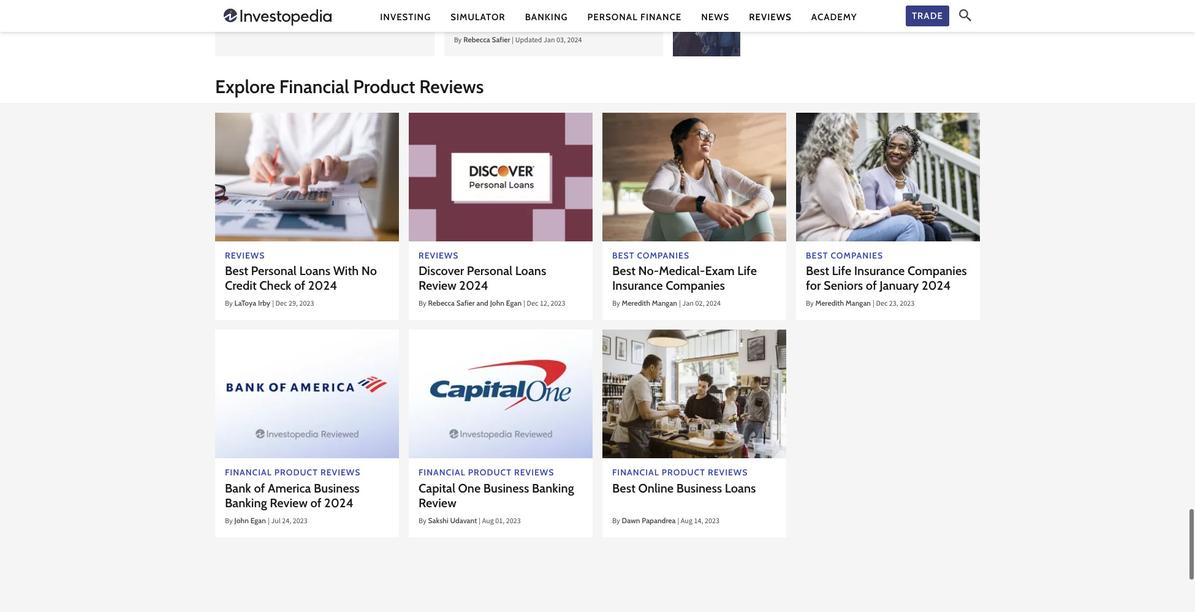 Task type: locate. For each thing, give the bounding box(es) containing it.
2024 right america
[[324, 496, 353, 511]]

1 meredith from the left
[[622, 299, 651, 308]]

personal down union
[[588, 11, 638, 22]]

2023 right 01,
[[506, 516, 521, 528]]

1 vertical spatial egan
[[251, 516, 266, 525]]

0 horizontal spatial reviews
[[420, 75, 484, 98]]

12,
[[540, 299, 549, 311]]

1 horizontal spatial egan
[[506, 299, 522, 308]]

aug inside capital one business banking review by sakshi udavant aug 01, 2023
[[482, 516, 494, 528]]

loans inside the 'discover personal loans review 2024 by rebecca safier and john egan dec 12, 2023'
[[515, 264, 546, 279]]

capital
[[419, 481, 456, 496]]

explore
[[215, 75, 275, 98]]

by inside best no-medical-exam life insurance companies by meredith mangan jan 02, 2024
[[612, 299, 620, 311]]

1 vertical spatial safier
[[457, 299, 475, 308]]

by inside navy federal credit union student loans review by rebecca safier updated jan 03, 2024
[[454, 35, 462, 47]]

2023
[[299, 299, 314, 311], [551, 299, 566, 311], [900, 299, 915, 311], [293, 516, 308, 528], [506, 516, 521, 528], [705, 516, 720, 528]]

by inside best life insurance companies for seniors of january 2024 by meredith mangan dec 23, 2023
[[806, 299, 814, 311]]

life right exam
[[738, 264, 757, 279]]

2023 right 23,
[[900, 299, 915, 311]]

mangan down seniors
[[846, 299, 871, 308]]

1 vertical spatial bank
[[225, 481, 251, 496]]

safier left and
[[457, 299, 475, 308]]

capital one recirc image
[[409, 330, 593, 459]]

2024 right the january
[[922, 279, 951, 293]]

2023 right 12,
[[551, 299, 566, 311]]

no
[[362, 264, 377, 279]]

personal up and
[[467, 264, 513, 279]]

2024 inside best life insurance companies for seniors of january 2024 by meredith mangan dec 23, 2023
[[922, 279, 951, 293]]

0 horizontal spatial insurance
[[612, 279, 663, 293]]

exam
[[705, 264, 735, 279]]

and
[[477, 299, 489, 308]]

insurance inside best life insurance companies for seniors of january 2024 by meredith mangan dec 23, 2023
[[854, 264, 905, 279]]

1 horizontal spatial jan
[[683, 299, 694, 311]]

1 horizontal spatial bank
[[822, 15, 848, 30]]

2023 inside capital one business banking review by sakshi udavant aug 01, 2023
[[506, 516, 521, 528]]

aug
[[482, 516, 494, 528], [681, 516, 693, 528]]

0 vertical spatial jan
[[544, 35, 555, 47]]

0 vertical spatial egan
[[506, 299, 522, 308]]

1 horizontal spatial updated
[[515, 35, 542, 47]]

0 horizontal spatial jan
[[544, 35, 555, 47]]

egan for banking
[[251, 516, 266, 525]]

0 horizontal spatial aug
[[482, 516, 494, 528]]

0 horizontal spatial student
[[454, 10, 509, 29]]

bank left accounts
[[822, 15, 848, 30]]

of
[[294, 279, 305, 293], [866, 279, 877, 293], [254, 481, 265, 496], [311, 496, 322, 511]]

credit inside the best personal loans with no credit check of 2024 by latoya irby dec 29, 2023
[[225, 279, 257, 293]]

irby
[[258, 299, 270, 308]]

student
[[454, 10, 509, 29], [777, 15, 819, 30]]

2023 inside the best personal loans with no credit check of 2024 by latoya irby dec 29, 2023
[[299, 299, 314, 311]]

0 horizontal spatial bank
[[225, 481, 251, 496]]

updated
[[307, 16, 333, 28], [515, 35, 542, 47]]

business up 14,
[[677, 481, 722, 496]]

personal
[[588, 11, 638, 22], [251, 264, 297, 279], [467, 264, 513, 279]]

1 vertical spatial john
[[235, 516, 249, 525]]

3 dec from the left
[[876, 299, 888, 311]]

egan for 2024
[[506, 299, 522, 308]]

personal finance link
[[588, 11, 682, 24]]

1 horizontal spatial safier
[[492, 35, 510, 44]]

business
[[314, 481, 360, 496], [484, 481, 529, 496], [677, 481, 722, 496]]

0 horizontal spatial updated
[[307, 16, 333, 28]]

1 aug from the left
[[482, 516, 494, 528]]

jan left '03,'
[[544, 35, 555, 47]]

dec inside the best personal loans with no credit check of 2024 by latoya irby dec 29, 2023
[[276, 299, 287, 311]]

2 meredith from the left
[[816, 299, 844, 308]]

best inside best no-medical-exam life insurance companies by meredith mangan jan 02, 2024
[[612, 264, 636, 279]]

best personal loans with no credit check of 2024 by latoya irby dec 29, 2023
[[225, 264, 377, 311]]

2024 right check
[[308, 279, 337, 293]]

seniors
[[824, 279, 863, 293]]

2023 right 14,
[[705, 516, 720, 528]]

reviews
[[749, 11, 792, 22], [420, 75, 484, 98]]

meredith down the no-
[[622, 299, 651, 308]]

navy
[[454, 0, 489, 10]]

dec inside best life insurance companies for seniors of january 2024 by meredith mangan dec 23, 2023
[[876, 299, 888, 311]]

by inside bank of america business banking review of 2024 by john egan jul 24, 2023
[[225, 516, 233, 528]]

dec for best personal loans with no credit check of 2024
[[276, 299, 287, 311]]

1 horizontal spatial mangan
[[846, 299, 871, 308]]

0 horizontal spatial safier
[[457, 299, 475, 308]]

vansomeren
[[260, 16, 301, 25]]

2024 right '03,'
[[567, 35, 582, 47]]

credit
[[547, 0, 588, 10], [225, 279, 257, 293]]

1 vertical spatial jan
[[683, 299, 694, 311]]

simulator
[[451, 11, 506, 22]]

1 horizontal spatial dec
[[527, 299, 539, 311]]

no-
[[639, 264, 659, 279]]

business for best online business loans
[[677, 481, 722, 496]]

credit up banking link
[[547, 0, 588, 10]]

banking link
[[525, 11, 568, 24]]

john left jul
[[235, 516, 249, 525]]

no medical exam life insurance image
[[603, 113, 787, 242]]

1 horizontal spatial john
[[490, 299, 505, 308]]

1 vertical spatial rebecca
[[428, 299, 455, 308]]

john
[[490, 299, 505, 308], [235, 516, 249, 525]]

14,
[[694, 516, 704, 528]]

2024 inside best no-medical-exam life insurance companies by meredith mangan jan 02, 2024
[[706, 299, 721, 311]]

personal finance
[[588, 11, 682, 22]]

life
[[738, 264, 757, 279], [832, 264, 852, 279]]

life inside best life insurance companies for seniors of january 2024 by meredith mangan dec 23, 2023
[[832, 264, 852, 279]]

0 vertical spatial bank
[[822, 15, 848, 30]]

best student bank accounts link
[[673, 0, 980, 56]]

discover personal loans review 2024 by rebecca safier and john egan dec 12, 2023
[[419, 264, 566, 311]]

best life insurance companies for seniors of january 2024 by meredith mangan dec 23, 2023
[[806, 264, 967, 311]]

1 vertical spatial reviews
[[420, 75, 484, 98]]

by
[[225, 16, 233, 28], [454, 35, 462, 47], [225, 299, 233, 311], [419, 299, 426, 311], [612, 299, 620, 311], [806, 299, 814, 311], [225, 516, 233, 528], [419, 516, 426, 528], [612, 516, 620, 528]]

safier inside navy federal credit union student loans review by rebecca safier updated jan 03, 2024
[[492, 35, 510, 44]]

2024 inside bank of america business banking review of 2024 by john egan jul 24, 2023
[[324, 496, 353, 511]]

egan inside bank of america business banking review of 2024 by john egan jul 24, 2023
[[251, 516, 266, 525]]

1 vertical spatial credit
[[225, 279, 257, 293]]

loans
[[512, 10, 553, 29], [299, 264, 331, 279], [515, 264, 546, 279], [725, 481, 756, 496]]

1 horizontal spatial insurance
[[854, 264, 905, 279]]

2 dec from the left
[[527, 299, 539, 311]]

a shop owner explains a product to a paying customer. image
[[603, 330, 787, 459]]

dec for best life insurance companies for seniors of january 2024
[[876, 299, 888, 311]]

1 life from the left
[[738, 264, 757, 279]]

2023 right 29,
[[299, 299, 314, 311]]

business right america
[[314, 481, 360, 496]]

udavant
[[450, 516, 477, 525]]

2024 up and
[[459, 279, 488, 293]]

egan left 12,
[[506, 299, 522, 308]]

for
[[806, 279, 821, 293]]

aug left 14,
[[681, 516, 693, 528]]

best
[[751, 15, 774, 30], [225, 264, 248, 279], [612, 264, 636, 279], [806, 264, 829, 279], [612, 481, 636, 496]]

business inside capital one business banking review by sakshi udavant aug 01, 2023
[[484, 481, 529, 496]]

insurance inside best no-medical-exam life insurance companies by meredith mangan jan 02, 2024
[[612, 279, 663, 293]]

2024
[[567, 35, 582, 47], [308, 279, 337, 293], [459, 279, 488, 293], [922, 279, 951, 293], [706, 299, 721, 311], [324, 496, 353, 511]]

meredith inside best no-medical-exam life insurance companies by meredith mangan jan 02, 2024
[[622, 299, 651, 308]]

0 vertical spatial credit
[[547, 0, 588, 10]]

egan left jul
[[251, 516, 266, 525]]

meredith down seniors
[[816, 299, 844, 308]]

lindsay
[[235, 16, 259, 25]]

business inside bank of america business banking review of 2024 by john egan jul 24, 2023
[[314, 481, 360, 496]]

1 business from the left
[[314, 481, 360, 496]]

with
[[333, 264, 359, 279]]

2 horizontal spatial dec
[[876, 299, 888, 311]]

dec left 29,
[[276, 299, 287, 311]]

banking
[[525, 11, 568, 22], [532, 481, 574, 496], [225, 496, 267, 511]]

0 horizontal spatial business
[[314, 481, 360, 496]]

jul
[[271, 516, 281, 528]]

best for best personal loans with no credit check of 2024 by latoya irby dec 29, 2023
[[225, 264, 248, 279]]

0 vertical spatial rebecca
[[464, 35, 490, 44]]

personal inside the 'discover personal loans review 2024 by rebecca safier and john egan dec 12, 2023'
[[467, 264, 513, 279]]

insurance
[[854, 264, 905, 279], [612, 279, 663, 293]]

1 horizontal spatial business
[[484, 481, 529, 496]]

explore financial product reviews
[[215, 75, 484, 98]]

online
[[639, 481, 674, 496]]

best inside best life insurance companies for seniors of january 2024 by meredith mangan dec 23, 2023
[[806, 264, 829, 279]]

mangan inside best life insurance companies for seniors of january 2024 by meredith mangan dec 23, 2023
[[846, 299, 871, 308]]

0 horizontal spatial credit
[[225, 279, 257, 293]]

02,
[[695, 299, 705, 311]]

bank
[[822, 15, 848, 30], [225, 481, 251, 496]]

jan left "02,"
[[683, 299, 694, 311]]

simulator link
[[451, 11, 506, 24]]

best no-medical-exam life insurance companies by meredith mangan jan 02, 2024
[[612, 264, 757, 311]]

0 vertical spatial john
[[490, 299, 505, 308]]

meredith
[[622, 299, 651, 308], [816, 299, 844, 308]]

personal for discover personal loans review 2024
[[467, 264, 513, 279]]

aug left 01,
[[482, 516, 494, 528]]

personal inside the best personal loans with no credit check of 2024 by latoya irby dec 29, 2023
[[251, 264, 297, 279]]

mangan inside best no-medical-exam life insurance companies by meredith mangan jan 02, 2024
[[652, 299, 677, 308]]

capital one business banking review by sakshi udavant aug 01, 2023
[[419, 481, 574, 528]]

updated down banking link
[[515, 35, 542, 47]]

0 horizontal spatial meredith
[[622, 299, 651, 308]]

best inside the best personal loans with no credit check of 2024 by latoya irby dec 29, 2023
[[225, 264, 248, 279]]

1 vertical spatial updated
[[515, 35, 542, 47]]

1 mangan from the left
[[652, 299, 677, 308]]

safier
[[492, 35, 510, 44], [457, 299, 475, 308]]

investing
[[380, 11, 431, 22]]

john inside the 'discover personal loans review 2024 by rebecca safier and john egan dec 12, 2023'
[[490, 299, 505, 308]]

dec left 23,
[[876, 299, 888, 311]]

0 horizontal spatial personal
[[251, 264, 297, 279]]

best for best online business loans
[[612, 481, 636, 496]]

dec
[[276, 299, 287, 311], [527, 299, 539, 311], [876, 299, 888, 311]]

3 business from the left
[[677, 481, 722, 496]]

investing link
[[380, 11, 431, 24]]

personal up irby
[[251, 264, 297, 279]]

safier down simulator 'link'
[[492, 35, 510, 44]]

2 mangan from the left
[[846, 299, 871, 308]]

0 horizontal spatial dec
[[276, 299, 287, 311]]

1 horizontal spatial aug
[[681, 516, 693, 528]]

0 vertical spatial reviews
[[749, 11, 792, 22]]

1 dec from the left
[[276, 299, 287, 311]]

1 horizontal spatial meredith
[[816, 299, 844, 308]]

0 horizontal spatial life
[[738, 264, 757, 279]]

0 horizontal spatial rebecca
[[428, 299, 455, 308]]

dec left 12,
[[527, 299, 539, 311]]

0 horizontal spatial egan
[[251, 516, 266, 525]]

credit inside navy federal credit union student loans review by rebecca safier updated jan 03, 2024
[[547, 0, 588, 10]]

credit up the latoya
[[225, 279, 257, 293]]

2 business from the left
[[484, 481, 529, 496]]

1 horizontal spatial personal
[[467, 264, 513, 279]]

2 horizontal spatial business
[[677, 481, 722, 496]]

rebecca inside the 'discover personal loans review 2024 by rebecca safier and john egan dec 12, 2023'
[[428, 299, 455, 308]]

john for 2024
[[490, 299, 505, 308]]

2 life from the left
[[832, 264, 852, 279]]

0 horizontal spatial john
[[235, 516, 249, 525]]

trade link
[[906, 5, 950, 27]]

1 horizontal spatial credit
[[547, 0, 588, 10]]

1 horizontal spatial life
[[832, 264, 852, 279]]

companies
[[908, 264, 967, 279], [666, 279, 725, 293]]

1 horizontal spatial student
[[777, 15, 819, 30]]

academy link
[[812, 11, 857, 24]]

news link
[[701, 11, 730, 24]]

one
[[458, 481, 481, 496]]

updated right the vansomeren
[[307, 16, 333, 28]]

2024 right "02,"
[[706, 299, 721, 311]]

life right for at the top right
[[832, 264, 852, 279]]

2 horizontal spatial personal
[[588, 11, 638, 22]]

rebecca down discover
[[428, 299, 455, 308]]

0 horizontal spatial mangan
[[652, 299, 677, 308]]

bank left america
[[225, 481, 251, 496]]

jan
[[544, 35, 555, 47], [683, 299, 694, 311]]

john inside bank of america business banking review of 2024 by john egan jul 24, 2023
[[235, 516, 249, 525]]

egan inside the 'discover personal loans review 2024 by rebecca safier and john egan dec 12, 2023'
[[506, 299, 522, 308]]

check
[[260, 279, 292, 293]]

january
[[880, 279, 919, 293]]

1 horizontal spatial rebecca
[[464, 35, 490, 44]]

0 horizontal spatial companies
[[666, 279, 725, 293]]

0 vertical spatial safier
[[492, 35, 510, 44]]

business up 01,
[[484, 481, 529, 496]]

discover
[[419, 264, 464, 279]]

review inside capital one business banking review by sakshi udavant aug 01, 2023
[[419, 496, 457, 511]]

1 horizontal spatial companies
[[908, 264, 967, 279]]

rebecca down simulator 'link'
[[464, 35, 490, 44]]

navy federal credit union student loans review by rebecca safier updated jan 03, 2024
[[454, 0, 633, 47]]

rebecca
[[464, 35, 490, 44], [428, 299, 455, 308]]

papandrea
[[642, 516, 676, 525]]

mangan
[[652, 299, 677, 308], [846, 299, 871, 308]]

egan
[[506, 299, 522, 308], [251, 516, 266, 525]]

john right and
[[490, 299, 505, 308]]

2023 right 24,
[[293, 516, 308, 528]]

review
[[556, 10, 606, 29], [419, 279, 457, 293], [270, 496, 308, 511], [419, 496, 457, 511]]

mangan left "02,"
[[652, 299, 677, 308]]



Task type: describe. For each thing, give the bounding box(es) containing it.
loans inside the best personal loans with no credit check of 2024 by latoya irby dec 29, 2023
[[299, 264, 331, 279]]

loans inside navy federal credit union student loans review by rebecca safier updated jan 03, 2024
[[512, 10, 553, 29]]

academy
[[812, 11, 857, 22]]

student inside navy federal credit union student loans review by rebecca safier updated jan 03, 2024
[[454, 10, 509, 29]]

2024 inside the best personal loans with no credit check of 2024 by latoya irby dec 29, 2023
[[308, 279, 337, 293]]

john for banking
[[235, 516, 249, 525]]

dawn
[[622, 516, 640, 525]]

2024 inside the 'discover personal loans review 2024 by rebecca safier and john egan dec 12, 2023'
[[459, 279, 488, 293]]

by inside the best personal loans with no credit check of 2024 by latoya irby dec 29, 2023
[[225, 299, 233, 311]]

2023 inside best life insurance companies for seniors of january 2024 by meredith mangan dec 23, 2023
[[900, 299, 915, 311]]

best student bank accounts image
[[673, 0, 741, 56]]

best for best life insurance companies for seniors of january 2024 by meredith mangan dec 23, 2023
[[806, 264, 829, 279]]

jan inside best no-medical-exam life insurance companies by meredith mangan jan 02, 2024
[[683, 299, 694, 311]]

financial
[[279, 75, 349, 98]]

two people sit and talk. image
[[796, 113, 980, 242]]

business for capital one business banking review by sakshi udavant aug 01, 2023
[[484, 481, 529, 496]]

companies inside best life insurance companies for seniors of january 2024 by meredith mangan dec 23, 2023
[[908, 264, 967, 279]]

union
[[591, 0, 633, 10]]

accounts
[[851, 15, 899, 30]]

the discover bank logo hovers lightly over a field of maroon and mauve blocks. image
[[409, 113, 593, 242]]

03,
[[557, 35, 566, 47]]

federal
[[493, 0, 543, 10]]

review inside the 'discover personal loans review 2024 by rebecca safier and john egan dec 12, 2023'
[[419, 279, 457, 293]]

best for best no-medical-exam life insurance companies by meredith mangan jan 02, 2024
[[612, 264, 636, 279]]

29,
[[289, 299, 298, 311]]

jan inside navy federal credit union student loans review by rebecca safier updated jan 03, 2024
[[544, 35, 555, 47]]

rebecca inside navy federal credit union student loans review by rebecca safier updated jan 03, 2024
[[464, 35, 490, 44]]

latoya
[[235, 299, 256, 308]]

search image
[[959, 9, 972, 22]]

bank of america review image
[[215, 330, 399, 459]]

investopedia homepage image
[[224, 7, 332, 27]]

01,
[[496, 516, 505, 528]]

safier inside the 'discover personal loans review 2024 by rebecca safier and john egan dec 12, 2023'
[[457, 299, 475, 308]]

companies inside best no-medical-exam life insurance companies by meredith mangan jan 02, 2024
[[666, 279, 725, 293]]

product
[[353, 75, 415, 98]]

of inside the best personal loans with no credit check of 2024 by latoya irby dec 29, 2023
[[294, 279, 305, 293]]

updated inside navy federal credit union student loans review by rebecca safier updated jan 03, 2024
[[515, 35, 542, 47]]

reviews link
[[749, 11, 792, 24]]

review inside bank of america business banking review of 2024 by john egan jul 24, 2023
[[270, 496, 308, 511]]

best online business loans
[[612, 481, 756, 496]]

0 vertical spatial updated
[[307, 16, 333, 28]]

23,
[[889, 299, 899, 311]]

sakshi
[[428, 516, 449, 525]]

2 aug from the left
[[681, 516, 693, 528]]

by inside the 'discover personal loans review 2024 by rebecca safier and john egan dec 12, 2023'
[[419, 299, 426, 311]]

medical-
[[659, 264, 705, 279]]

business woman thinking about personal loans image
[[215, 113, 399, 242]]

best for best student bank accounts
[[751, 15, 774, 30]]

by inside capital one business banking review by sakshi udavant aug 01, 2023
[[419, 516, 426, 528]]

dec inside the 'discover personal loans review 2024 by rebecca safier and john egan dec 12, 2023'
[[527, 299, 539, 311]]

24,
[[282, 516, 291, 528]]

2024 inside navy federal credit union student loans review by rebecca safier updated jan 03, 2024
[[567, 35, 582, 47]]

trade
[[912, 10, 944, 21]]

finance
[[641, 11, 682, 22]]

news
[[701, 11, 730, 22]]

by lindsay vansomeren updated
[[225, 16, 333, 28]]

meredith inside best life insurance companies for seniors of january 2024 by meredith mangan dec 23, 2023
[[816, 299, 844, 308]]

america
[[268, 481, 311, 496]]

life inside best no-medical-exam life insurance companies by meredith mangan jan 02, 2024
[[738, 264, 757, 279]]

banking inside bank of america business banking review of 2024 by john egan jul 24, 2023
[[225, 496, 267, 511]]

of inside best life insurance companies for seniors of january 2024 by meredith mangan dec 23, 2023
[[866, 279, 877, 293]]

review inside navy federal credit union student loans review by rebecca safier updated jan 03, 2024
[[556, 10, 606, 29]]

by dawn papandrea aug 14, 2023
[[612, 516, 720, 528]]

best student bank accounts
[[751, 15, 899, 30]]

2023 inside the 'discover personal loans review 2024 by rebecca safier and john egan dec 12, 2023'
[[551, 299, 566, 311]]

personal for best personal loans with no credit check of 2024
[[251, 264, 297, 279]]

1 horizontal spatial reviews
[[749, 11, 792, 22]]

bank of america business banking review of 2024 by john egan jul 24, 2023
[[225, 481, 360, 528]]

bank inside bank of america business banking review of 2024 by john egan jul 24, 2023
[[225, 481, 251, 496]]

banking inside capital one business banking review by sakshi udavant aug 01, 2023
[[532, 481, 574, 496]]

2023 inside bank of america business banking review of 2024 by john egan jul 24, 2023
[[293, 516, 308, 528]]



Task type: vqa. For each thing, say whether or not it's contained in the screenshot.
exam
yes



